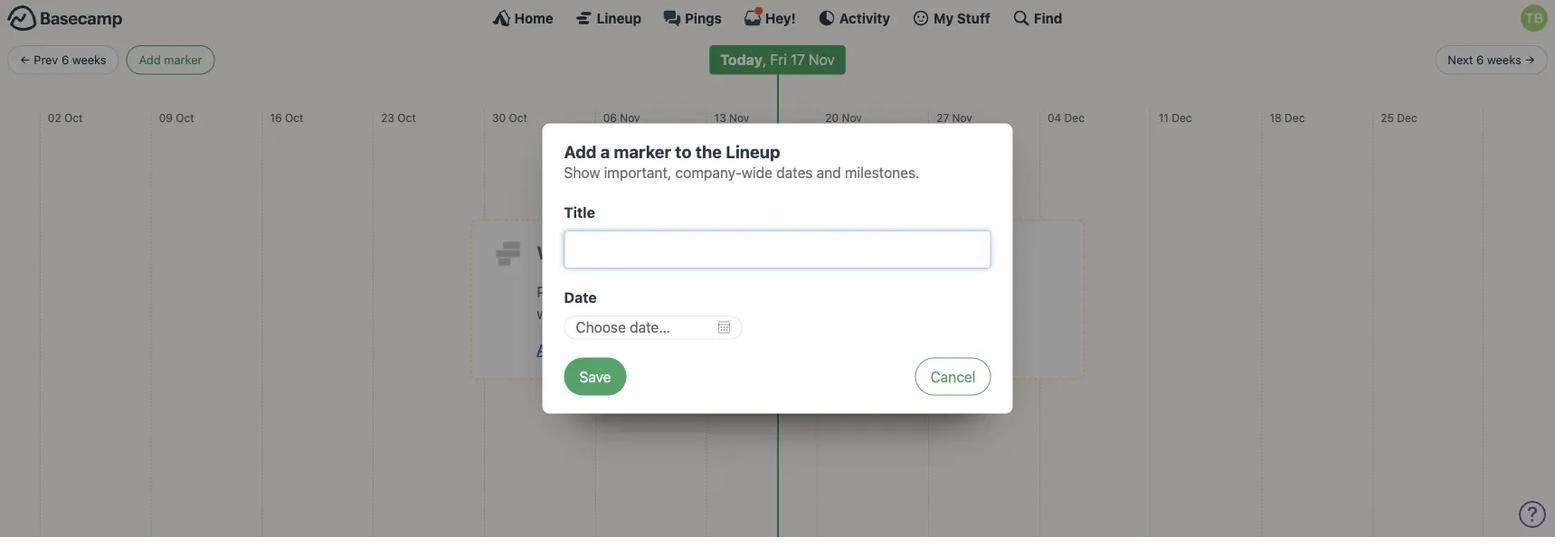 Task type: describe. For each thing, give the bounding box(es) containing it.
a up what,
[[644, 283, 651, 300]]

who's
[[973, 283, 1011, 300]]

←
[[20, 53, 30, 67]]

switch accounts image
[[7, 5, 123, 33]]

13 nov
[[714, 111, 749, 124]]

27
[[937, 111, 949, 124]]

1 horizontal spatial on
[[623, 283, 640, 300]]

welcome
[[537, 242, 616, 263]]

the inside the add a marker to the lineup show important, company-wide dates and milestones.
[[696, 142, 722, 161]]

06
[[603, 111, 617, 124]]

activity link
[[818, 9, 890, 27]]

nov for 13 nov
[[729, 111, 749, 124]]

11 dec
[[1159, 111, 1192, 124]]

16
[[270, 111, 282, 124]]

home
[[514, 10, 553, 26]]

oct for 02 oct
[[64, 111, 83, 124]]

find
[[1034, 10, 1063, 26]]

lineup!
[[673, 242, 736, 263]]

20
[[825, 111, 839, 124]]

add for start/end
[[537, 341, 563, 358]]

02
[[48, 111, 61, 124]]

a up 'start'
[[785, 283, 792, 300]]

home link
[[493, 9, 553, 27]]

25 dec
[[1381, 111, 1417, 124]]

pings
[[685, 10, 722, 26]]

oct for 23 oct
[[397, 111, 416, 124]]

→
[[1525, 53, 1535, 67]]

a inside the add a marker to the lineup show important, company-wide dates and milestones.
[[601, 142, 610, 161]]

start/end
[[567, 341, 626, 358]]

02 oct
[[48, 111, 83, 124]]

of
[[861, 283, 874, 300]]

marker inside the add a marker to the lineup show important, company-wide dates and milestones.
[[614, 142, 671, 161]]

add start/end dates to a project
[[537, 341, 745, 358]]

company-
[[675, 164, 742, 181]]

a left project
[[687, 341, 695, 358]]

to for dates
[[670, 341, 683, 358]]

25
[[1381, 111, 1394, 124]]

important,
[[604, 164, 672, 181]]

next
[[1448, 53, 1473, 67]]

27 nov
[[937, 111, 972, 124]]

and inside the add a marker to the lineup show important, company-wide dates and milestones.
[[817, 164, 841, 181]]

dec for 11 dec
[[1172, 111, 1192, 124]]

in
[[924, 283, 935, 300]]

wide
[[742, 164, 773, 181]]

my stuff
[[934, 10, 991, 26]]

dates inside the add a marker to the lineup show important, company-wide dates and milestones.
[[776, 164, 813, 181]]

1 vertical spatial to
[[620, 242, 637, 263]]

project
[[699, 341, 745, 358]]

show
[[564, 164, 600, 181]]

welcome to the lineup!
[[537, 242, 736, 263]]

nov for 06 nov
[[620, 111, 640, 124]]

activity
[[839, 10, 890, 26]]

← prev 6 weeks
[[20, 53, 106, 67]]

1 6 from the left
[[61, 53, 69, 67]]

oct for 30 oct
[[509, 111, 527, 124]]

what's
[[878, 283, 920, 300]]

Choose date… field
[[564, 316, 742, 340]]

23 oct
[[381, 111, 416, 124]]

start
[[777, 305, 807, 322]]

16 oct
[[270, 111, 303, 124]]

nov for 27 nov
[[952, 111, 972, 124]]

09 oct
[[159, 111, 194, 124]]

a right the for
[[732, 283, 740, 300]]

add a marker to the lineup show important, company-wide dates and milestones.
[[564, 142, 920, 181]]



Task type: vqa. For each thing, say whether or not it's contained in the screenshot.
Add start/end dates to a project
yes



Task type: locate. For each thing, give the bounding box(es) containing it.
add for marker
[[139, 53, 161, 67]]

09
[[159, 111, 173, 124]]

lineup inside the add a marker to the lineup show important, company-wide dates and milestones.
[[726, 142, 780, 161]]

lineup
[[597, 10, 642, 26], [726, 142, 780, 161]]

hey! button
[[744, 9, 796, 27]]

dec
[[1064, 111, 1085, 124], [1172, 111, 1192, 124], [1285, 111, 1305, 124], [1397, 111, 1417, 124]]

0 horizontal spatial marker
[[164, 53, 202, 67]]

and down snapshot
[[811, 305, 835, 322]]

nov for 20 nov
[[842, 111, 862, 124]]

1 vertical spatial projects
[[720, 305, 773, 322]]

4 oct from the left
[[397, 111, 416, 124]]

4 nov from the left
[[952, 111, 972, 124]]

and left milestones.
[[817, 164, 841, 181]]

the up company-
[[696, 142, 722, 161]]

add marker
[[139, 53, 202, 67]]

2 vertical spatial to
[[670, 341, 683, 358]]

1 vertical spatial add
[[564, 142, 597, 161]]

dec right 11
[[1172, 111, 1192, 124]]

1 vertical spatial on
[[592, 305, 609, 322]]

to
[[675, 142, 692, 161], [620, 242, 637, 263], [670, 341, 683, 358]]

hey!
[[765, 10, 796, 26]]

0 horizontal spatial on
[[592, 305, 609, 322]]

dates
[[776, 164, 813, 181], [630, 341, 666, 358]]

my
[[934, 10, 954, 26]]

and
[[817, 164, 841, 181], [652, 305, 677, 322], [811, 305, 835, 322]]

30 oct
[[492, 111, 527, 124]]

add up 09
[[139, 53, 161, 67]]

weeks
[[72, 53, 106, 67], [1487, 53, 1522, 67]]

0 horizontal spatial dates
[[630, 341, 666, 358]]

None text field
[[564, 231, 991, 269]]

nov right 27
[[952, 111, 972, 124]]

0 vertical spatial the
[[696, 142, 722, 161]]

6 right prev
[[61, 53, 69, 67]]

3 dec from the left
[[1285, 111, 1305, 124]]

1 vertical spatial lineup
[[726, 142, 780, 161]]

projects down visual
[[720, 305, 773, 322]]

tim burton image
[[1521, 5, 1548, 32]]

to down choose date… field
[[670, 341, 683, 358]]

date
[[564, 289, 597, 306]]

1 horizontal spatial lineup
[[726, 142, 780, 161]]

oct
[[64, 111, 83, 124], [176, 111, 194, 124], [285, 111, 303, 124], [397, 111, 416, 124], [509, 111, 527, 124]]

2 dec from the left
[[1172, 111, 1192, 124]]

timeline
[[655, 283, 706, 300]]

18 dec
[[1270, 111, 1305, 124]]

2 nov from the left
[[729, 111, 749, 124]]

2 6 from the left
[[1477, 53, 1484, 67]]

18
[[1270, 111, 1282, 124]]

1 nov from the left
[[620, 111, 640, 124]]

3 oct from the left
[[285, 111, 303, 124]]

cancel
[[931, 368, 976, 385]]

1 oct from the left
[[64, 111, 83, 124]]

1 horizontal spatial 6
[[1477, 53, 1484, 67]]

oct right 30
[[509, 111, 527, 124]]

lineup left pings "popup button"
[[597, 10, 642, 26]]

when
[[681, 305, 716, 322]]

to right welcome
[[620, 242, 637, 263]]

dec for 04 dec
[[1064, 111, 1085, 124]]

dec right 04
[[1064, 111, 1085, 124]]

and down timeline
[[652, 305, 677, 322]]

6 right next
[[1477, 53, 1484, 67]]

11
[[1159, 111, 1169, 124]]

3 nov from the left
[[842, 111, 862, 124]]

marker up 09 oct
[[164, 53, 202, 67]]

lineup link
[[575, 9, 642, 27]]

0 vertical spatial dates
[[776, 164, 813, 181]]

0 horizontal spatial projects
[[566, 283, 619, 300]]

on up what,
[[623, 283, 640, 300]]

dec right 25
[[1397, 111, 1417, 124]]

main element
[[0, 0, 1555, 35]]

title
[[564, 204, 595, 221]]

lineup up the wide
[[726, 142, 780, 161]]

add inside the add a marker to the lineup show important, company-wide dates and milestones.
[[564, 142, 597, 161]]

prev
[[34, 53, 58, 67]]

a down 06
[[601, 142, 610, 161]]

1 horizontal spatial marker
[[614, 142, 671, 161]]

lineup inside main element
[[597, 10, 642, 26]]

my stuff button
[[912, 9, 991, 27]]

1 horizontal spatial projects
[[720, 305, 773, 322]]

0 vertical spatial add
[[139, 53, 161, 67]]

0 horizontal spatial the
[[641, 242, 669, 263]]

marker up "important,"
[[614, 142, 671, 161]]

4 dec from the left
[[1397, 111, 1417, 124]]

projects
[[566, 283, 619, 300], [720, 305, 773, 322]]

find button
[[1012, 9, 1063, 27]]

0 vertical spatial lineup
[[597, 10, 642, 26]]

what,
[[613, 305, 649, 322]]

2 oct from the left
[[176, 111, 194, 124]]

nov right 06
[[620, 111, 640, 124]]

None submit
[[564, 358, 626, 396]]

1 vertical spatial the
[[641, 242, 669, 263]]

0 horizontal spatial add
[[139, 53, 161, 67]]

pings button
[[663, 9, 722, 27]]

on
[[623, 283, 640, 300], [592, 305, 609, 322]]

1 vertical spatial dates
[[630, 341, 666, 358]]

2 weeks from the left
[[1487, 53, 1522, 67]]

add down the working
[[537, 341, 563, 358]]

next 6 weeks →
[[1448, 53, 1535, 67]]

add up show
[[564, 142, 597, 161]]

end.
[[839, 305, 868, 322]]

play,
[[939, 283, 969, 300]]

the
[[696, 142, 722, 161], [641, 242, 669, 263]]

on left what,
[[592, 305, 609, 322]]

0 vertical spatial projects
[[566, 283, 619, 300]]

1 dec from the left
[[1064, 111, 1085, 124]]

0 vertical spatial to
[[675, 142, 692, 161]]

dec for 25 dec
[[1397, 111, 1417, 124]]

nov
[[620, 111, 640, 124], [729, 111, 749, 124], [842, 111, 862, 124], [952, 111, 972, 124]]

04
[[1048, 111, 1061, 124]]

cancel link
[[915, 358, 991, 396]]

plot projects on a timeline for a visual a snapshot of what's in play, who's working on what, and when projects start and end.
[[537, 283, 1011, 322]]

1 horizontal spatial weeks
[[1487, 53, 1522, 67]]

add for a
[[564, 142, 597, 161]]

13
[[714, 111, 726, 124]]

milestones.
[[845, 164, 920, 181]]

add
[[139, 53, 161, 67], [564, 142, 597, 161], [537, 341, 563, 358]]

weeks left →
[[1487, 53, 1522, 67]]

plot
[[537, 283, 562, 300]]

dates right the wide
[[776, 164, 813, 181]]

0 horizontal spatial lineup
[[597, 10, 642, 26]]

23
[[381, 111, 394, 124]]

2 vertical spatial add
[[537, 341, 563, 358]]

marker
[[164, 53, 202, 67], [614, 142, 671, 161]]

2 horizontal spatial add
[[564, 142, 597, 161]]

projects up the working
[[566, 283, 619, 300]]

1 horizontal spatial the
[[696, 142, 722, 161]]

dates down choose date… field
[[630, 341, 666, 358]]

oct right 09
[[176, 111, 194, 124]]

1 weeks from the left
[[72, 53, 106, 67]]

snapshot
[[796, 283, 857, 300]]

today
[[720, 51, 763, 68]]

add start/end dates to a project link
[[537, 341, 745, 358]]

oct right 02
[[64, 111, 83, 124]]

04 dec
[[1048, 111, 1085, 124]]

oct right 16
[[285, 111, 303, 124]]

working
[[537, 305, 589, 322]]

to for marker
[[675, 142, 692, 161]]

1 vertical spatial marker
[[614, 142, 671, 161]]

6
[[61, 53, 69, 67], [1477, 53, 1484, 67]]

stuff
[[957, 10, 991, 26]]

add inside "add marker" link
[[139, 53, 161, 67]]

oct for 16 oct
[[285, 111, 303, 124]]

for
[[710, 283, 728, 300]]

1 horizontal spatial add
[[537, 341, 563, 358]]

the up timeline
[[641, 242, 669, 263]]

oct for 09 oct
[[176, 111, 194, 124]]

to up company-
[[675, 142, 692, 161]]

weeks right prev
[[72, 53, 106, 67]]

5 oct from the left
[[509, 111, 527, 124]]

a
[[601, 142, 610, 161], [644, 283, 651, 300], [732, 283, 740, 300], [785, 283, 792, 300], [687, 341, 695, 358]]

30
[[492, 111, 506, 124]]

0 horizontal spatial 6
[[61, 53, 69, 67]]

add marker link
[[126, 45, 215, 75]]

nov right "20"
[[842, 111, 862, 124]]

06 nov
[[603, 111, 640, 124]]

dec right 18
[[1285, 111, 1305, 124]]

20 nov
[[825, 111, 862, 124]]

0 horizontal spatial weeks
[[72, 53, 106, 67]]

dec for 18 dec
[[1285, 111, 1305, 124]]

1 horizontal spatial dates
[[776, 164, 813, 181]]

0 vertical spatial on
[[623, 283, 640, 300]]

visual
[[744, 283, 781, 300]]

0 vertical spatial marker
[[164, 53, 202, 67]]

oct right the 23 on the left of the page
[[397, 111, 416, 124]]

to inside the add a marker to the lineup show important, company-wide dates and milestones.
[[675, 142, 692, 161]]

nov right '13'
[[729, 111, 749, 124]]



